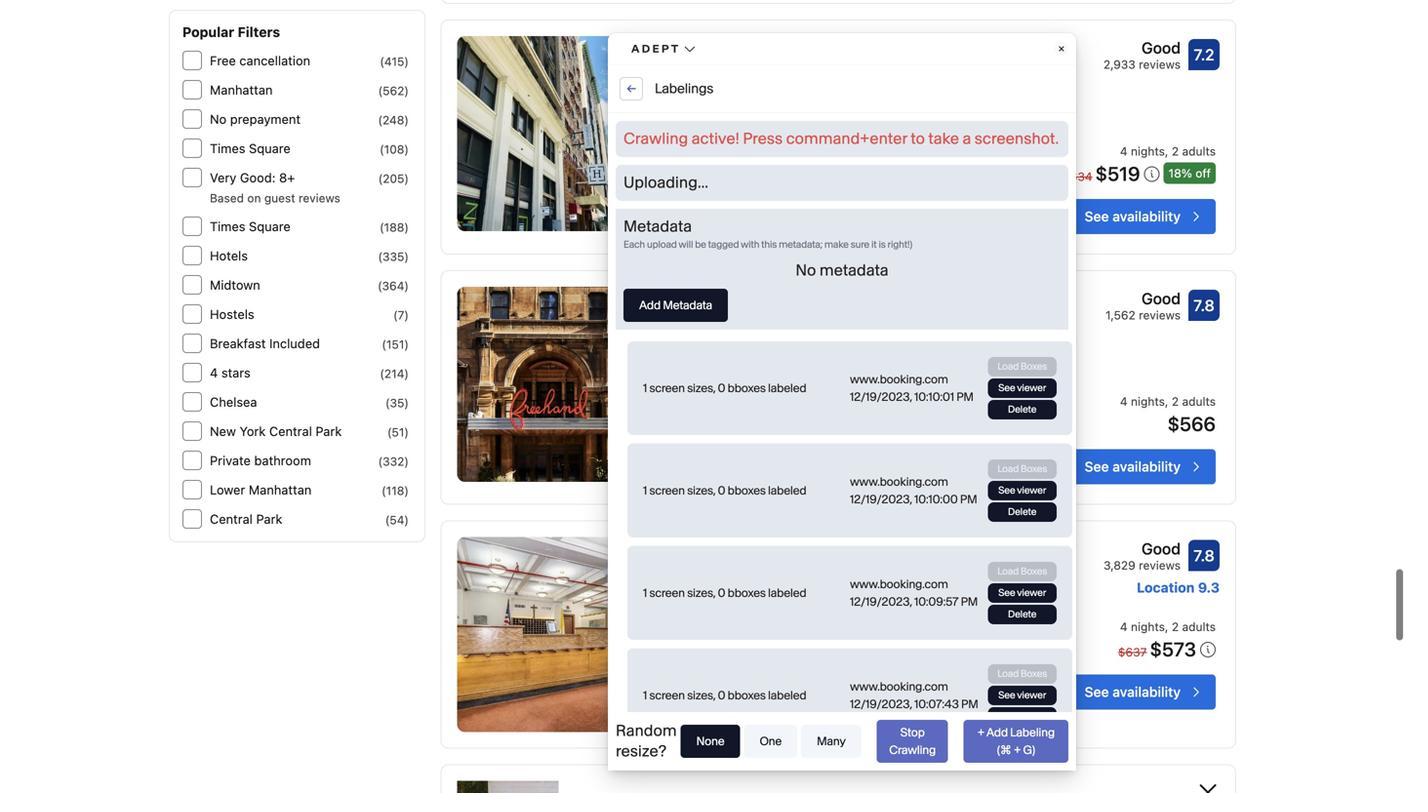 Task type: locate. For each thing, give the bounding box(es) containing it.
availability down $519
[[1113, 208, 1181, 224]]

0 vertical spatial good
[[1142, 39, 1181, 57]]

2 vertical spatial ,
[[1166, 620, 1169, 634]]

2 adults from the top
[[1183, 395, 1217, 409]]

(562)
[[378, 84, 409, 98]]

twin
[[694, 640, 717, 653]]

1 vertical spatial sustainable
[[760, 364, 824, 377]]

show on map
[[799, 320, 875, 334], [789, 571, 866, 584]]

0 vertical spatial see
[[1085, 208, 1110, 224]]

leo house link
[[668, 530, 767, 564]]

4 nights , 2 adults for $519
[[1121, 144, 1217, 158]]

1 vertical spatial ,
[[1166, 395, 1169, 409]]

reviews right the 2,933
[[1140, 58, 1181, 71]]

2 level from the top
[[828, 364, 857, 377]]

2 times square from the top
[[210, 219, 291, 234]]

map left 1.8
[[841, 571, 866, 584]]

gramercy,
[[668, 320, 728, 334]]

see availability link down 4 nights , 2 adults $566
[[1074, 450, 1217, 485]]

no
[[210, 112, 227, 126]]

travel sustainable level 1 down 2 miles from center subway access
[[724, 364, 865, 377]]

0 vertical spatial good element
[[1104, 36, 1181, 60]]

good element for freehand new york
[[1106, 287, 1181, 310]]

square for (108)
[[249, 141, 291, 156]]

miles inside 2 miles from center subway access
[[899, 321, 928, 335]]

$519
[[1096, 162, 1141, 185]]

from inside 1.8 miles from center subway access
[[931, 572, 957, 586]]

travel sustainable level 1 up smoking
[[724, 113, 865, 127]]

york left city on the top of page
[[861, 36, 904, 63]]

0 vertical spatial central
[[269, 424, 312, 439]]

1 see availability link from the top
[[1074, 199, 1217, 234]]

availability
[[1113, 208, 1181, 224], [1113, 459, 1181, 475], [1113, 684, 1181, 700]]

1 inside king room - non-smoking 1 king bed
[[684, 164, 689, 178]]

king room - non-smoking link
[[684, 144, 1014, 162]]

1 vertical spatial 4 nights , 2 adults
[[1121, 620, 1217, 634]]

scored 7.8 element up 9.3
[[1189, 540, 1220, 572]]

york up private bathroom
[[240, 424, 266, 439]]

from for 1.8
[[931, 572, 957, 586]]

2 4 nights , 2 adults from the top
[[1121, 620, 1217, 634]]

3 subway from the top
[[668, 591, 711, 605]]

times square up 'hotels'
[[210, 219, 291, 234]]

looking for a space of your own? image
[[457, 782, 559, 794]]

, for $573
[[1166, 620, 1169, 634]]

times down based
[[210, 219, 246, 234]]

1 vertical spatial from
[[931, 572, 957, 586]]

1 subway from the top
[[668, 90, 711, 103]]

times square up very good: 8+ at left top
[[210, 141, 291, 156]]

adults up 'off'
[[1183, 144, 1217, 158]]

subway inside heritage hotel new york city flatiron district, new york subway access
[[668, 90, 711, 103]]

availability for freehand new york
[[1113, 459, 1181, 475]]

1 vertical spatial availability
[[1113, 459, 1181, 475]]

2 vertical spatial adults
[[1183, 620, 1217, 634]]

3 see availability from the top
[[1085, 684, 1181, 700]]

reviews inside good 3,829 reviews
[[1140, 559, 1181, 573]]

central down lower
[[210, 512, 253, 527]]

1 vertical spatial square
[[249, 219, 291, 234]]

3 , from the top
[[1166, 620, 1169, 634]]

no prepayment
[[210, 112, 301, 126]]

adults
[[1183, 144, 1217, 158], [1183, 395, 1217, 409], [1183, 620, 1217, 634]]

4 up $637
[[1121, 620, 1128, 634]]

1 4 nights , 2 adults from the top
[[1121, 144, 1217, 158]]

1 vertical spatial see availability link
[[1074, 450, 1217, 485]]

2 good from the top
[[1142, 289, 1181, 308]]

(364)
[[378, 279, 409, 293]]

(51)
[[387, 426, 409, 439]]

0 vertical spatial adults
[[1183, 144, 1217, 158]]

2 nights from the top
[[1132, 395, 1166, 409]]

0 vertical spatial square
[[249, 141, 291, 156]]

availability down 4 nights , 2 adults $566
[[1113, 459, 1181, 475]]

show down freehand new york
[[799, 320, 830, 334]]

manhattan up no prepayment
[[210, 82, 273, 97]]

0 vertical spatial park
[[316, 424, 342, 439]]

from inside 2 miles from center subway access
[[932, 321, 957, 335]]

1 up 'king room - non-smoking' link
[[860, 113, 865, 127]]

freehand
[[668, 287, 757, 314]]

(188)
[[380, 221, 409, 234]]

1 vertical spatial travel sustainable level 1
[[724, 364, 865, 377]]

0 vertical spatial see availability link
[[1074, 199, 1217, 234]]

0 vertical spatial times square
[[210, 141, 291, 156]]

miles for 2
[[899, 321, 928, 335]]

reviews inside good 1,562 reviews
[[1140, 308, 1181, 322]]

0 horizontal spatial park
[[256, 512, 283, 527]]

1 vertical spatial travel
[[724, 364, 757, 377]]

2 7.8 from the top
[[1194, 547, 1215, 565]]

map up cozy queen link
[[851, 320, 875, 334]]

genius discounts available at this property. image
[[797, 542, 845, 562], [797, 542, 845, 562]]

king
[[693, 164, 716, 178]]

1 vertical spatial times square
[[210, 219, 291, 234]]

reviews inside good 2,933 reviews
[[1140, 58, 1181, 71]]

this property is part of our preferred partner program. it's committed to providing excellent service and good value. it'll pay us a higher commission if you make a booking. image
[[773, 542, 793, 562]]

off
[[1196, 166, 1212, 180]]

on left 1.8
[[824, 571, 838, 584]]

0 vertical spatial access
[[714, 90, 754, 103]]

central up bathroom
[[269, 424, 312, 439]]

access down gramercy, new york
[[714, 340, 754, 354]]

3 adults from the top
[[1183, 620, 1217, 634]]

1 vertical spatial center
[[960, 572, 995, 586]]

subway down leo
[[668, 591, 711, 605]]

3 see availability link from the top
[[1074, 675, 1217, 710]]

2 travel from the top
[[724, 364, 757, 377]]

7.8 up 9.3
[[1194, 547, 1215, 565]]

nights for $519
[[1132, 144, 1166, 158]]

1 nights from the top
[[1132, 144, 1166, 158]]

0 vertical spatial see availability
[[1085, 208, 1181, 224]]

city
[[909, 36, 947, 63]]

scored 7.8 element
[[1189, 290, 1220, 321], [1189, 540, 1220, 572]]

based on guest reviews
[[210, 191, 341, 205]]

adults up $573
[[1183, 620, 1217, 634]]

guest
[[264, 191, 295, 205]]

level up 'king room - non-smoking' link
[[828, 113, 857, 127]]

subway down flatiron
[[668, 90, 711, 103]]

1 vertical spatial subway
[[668, 340, 711, 354]]

show on map up cozy queen link
[[799, 320, 875, 334]]

good element
[[1104, 36, 1181, 60], [1106, 287, 1181, 310], [1104, 538, 1181, 561]]

very
[[210, 170, 237, 185]]

center inside 2 miles from center subway access
[[961, 321, 996, 335]]

gramercy, new york
[[668, 320, 785, 334]]

reviews for good 1,562 reviews
[[1140, 308, 1181, 322]]

1 access from the top
[[714, 90, 754, 103]]

nights up $519
[[1132, 144, 1166, 158]]

based
[[210, 191, 244, 205]]

nights down 1,562
[[1132, 395, 1166, 409]]

availability for heritage hotel new york city
[[1113, 208, 1181, 224]]

2 vertical spatial good
[[1142, 540, 1181, 559]]

times square for (108)
[[210, 141, 291, 156]]

2 left twin
[[684, 640, 691, 653]]

2,933
[[1104, 58, 1136, 71]]

3 nights from the top
[[1132, 620, 1166, 634]]

miles for 1.8
[[899, 572, 928, 586]]

show down this property is part of our preferred partner program. it's committed to providing excellent service and good value. it'll pay us a higher commission if you make a booking. icon
[[789, 571, 821, 584]]

access for 2 miles from center subway access
[[714, 340, 754, 354]]

square for (188)
[[249, 219, 291, 234]]

non-
[[759, 146, 788, 160]]

1 scored 7.8 element from the top
[[1189, 290, 1220, 321]]

manhattan
[[210, 82, 273, 97], [249, 483, 312, 497]]

central
[[269, 424, 312, 439], [210, 512, 253, 527]]

2 vertical spatial access
[[714, 591, 754, 605]]

reviews up location
[[1140, 559, 1181, 573]]

subway inside 1.8 miles from center subway access
[[668, 591, 711, 605]]

square down the prepayment
[[249, 141, 291, 156]]

0 vertical spatial manhattan
[[210, 82, 273, 97]]

access inside 2 miles from center subway access
[[714, 340, 754, 354]]

travel up queen
[[724, 364, 757, 377]]

2 up $566
[[1172, 395, 1179, 409]]

0 vertical spatial center
[[961, 321, 996, 335]]

(335)
[[378, 250, 409, 264]]

center inside 1.8 miles from center subway access
[[960, 572, 995, 586]]

show on map down this property is part of our preferred partner program. it's committed to providing excellent service and good value. it'll pay us a higher commission if you make a booking. icon
[[789, 571, 866, 584]]

18%
[[1169, 166, 1193, 180]]

cancellation
[[240, 53, 311, 68]]

0 vertical spatial 7.8
[[1194, 296, 1215, 315]]

on up cozy queen link
[[833, 320, 847, 334]]

adults for $573
[[1183, 620, 1217, 634]]

access down show on map link
[[714, 591, 754, 605]]

1 vertical spatial see
[[1085, 459, 1110, 475]]

1 travel sustainable level 1 from the top
[[724, 113, 865, 127]]

2 vertical spatial availability
[[1113, 684, 1181, 700]]

0 vertical spatial availability
[[1113, 208, 1181, 224]]

1 left king
[[684, 164, 689, 178]]

1 vertical spatial 1
[[684, 164, 689, 178]]

1 , from the top
[[1166, 144, 1169, 158]]

(54)
[[385, 514, 409, 527]]

access inside heritage hotel new york city flatiron district, new york subway access
[[714, 90, 754, 103]]

1 times square from the top
[[210, 141, 291, 156]]

subway
[[668, 90, 711, 103], [668, 340, 711, 354], [668, 591, 711, 605]]

2 up $573
[[1172, 620, 1179, 634]]

good inside good 1,562 reviews
[[1142, 289, 1181, 308]]

miles
[[899, 321, 928, 335], [899, 572, 928, 586]]

nights
[[1132, 144, 1166, 158], [1132, 395, 1166, 409], [1132, 620, 1166, 634]]

1 availability from the top
[[1113, 208, 1181, 224]]

1 sustainable from the top
[[760, 113, 824, 127]]

1 square from the top
[[249, 141, 291, 156]]

nights up $637
[[1132, 620, 1166, 634]]

1 center from the top
[[961, 321, 996, 335]]

0 vertical spatial sustainable
[[760, 113, 824, 127]]

4 inside 4 nights , 2 adults $566
[[1121, 395, 1128, 409]]

new up 2 miles from center subway access
[[762, 287, 806, 314]]

1 vertical spatial access
[[714, 340, 754, 354]]

times
[[210, 141, 246, 156], [210, 219, 246, 234]]

1 horizontal spatial central
[[269, 424, 312, 439]]

center
[[961, 321, 996, 335], [960, 572, 995, 586]]

see availability link
[[1074, 199, 1217, 234], [1074, 450, 1217, 485], [1074, 675, 1217, 710]]

queen
[[716, 397, 754, 411]]

2 vertical spatial see
[[1085, 684, 1110, 700]]

4 down 1,562
[[1121, 395, 1128, 409]]

2 vertical spatial see availability
[[1085, 684, 1181, 700]]

1 vertical spatial 7.8
[[1194, 547, 1215, 565]]

0 vertical spatial scored 7.8 element
[[1189, 290, 1220, 321]]

reviews right 1,562
[[1140, 308, 1181, 322]]

access down district,
[[714, 90, 754, 103]]

subway down gramercy,
[[668, 340, 711, 354]]

york up 2 miles from center subway access
[[811, 287, 854, 314]]

center for 2 miles from center
[[961, 321, 996, 335]]

square
[[249, 141, 291, 156], [249, 219, 291, 234]]

on down very good: 8+ at left top
[[247, 191, 261, 205]]

see availability for heritage hotel new york city
[[1085, 208, 1181, 224]]

0 vertical spatial 1
[[860, 113, 865, 127]]

manhattan down bathroom
[[249, 483, 312, 497]]

scored 7.8 element right good 1,562 reviews
[[1189, 290, 1220, 321]]

2 sustainable from the top
[[760, 364, 824, 377]]

show
[[799, 320, 830, 334], [789, 571, 821, 584]]

sustainable down 2 miles from center subway access
[[760, 364, 824, 377]]

1 7.8 from the top
[[1194, 296, 1215, 315]]

1 vertical spatial nights
[[1132, 395, 1166, 409]]

4 nights , 2 adults up 18% at the right top of page
[[1121, 144, 1217, 158]]

miles inside 1.8 miles from center subway access
[[899, 572, 928, 586]]

availability down $637
[[1113, 684, 1181, 700]]

1 up cozy queen link
[[860, 364, 865, 377]]

2 availability from the top
[[1113, 459, 1181, 475]]

travel sustainable level 1
[[724, 113, 865, 127], [724, 364, 865, 377]]

see availability link down $519
[[1074, 199, 1217, 234]]

times square for (188)
[[210, 219, 291, 234]]

good 2,933 reviews
[[1104, 39, 1181, 71]]

good element for heritage hotel new york city
[[1104, 36, 1181, 60]]

access for 1.8 miles from center subway access
[[714, 591, 754, 605]]

see for freehand new york
[[1085, 459, 1110, 475]]

2 see availability link from the top
[[1074, 450, 1217, 485]]

4 up $519
[[1121, 144, 1128, 158]]

see availability down $637
[[1085, 684, 1181, 700]]

king
[[684, 146, 711, 160]]

3 availability from the top
[[1113, 684, 1181, 700]]

1 vertical spatial good
[[1142, 289, 1181, 308]]

1 vertical spatial central
[[210, 512, 253, 527]]

access
[[714, 90, 754, 103], [714, 340, 754, 354], [714, 591, 754, 605]]

2 vertical spatial nights
[[1132, 620, 1166, 634]]

2 square from the top
[[249, 219, 291, 234]]

hostels
[[210, 307, 255, 322]]

2 miles from center subway access
[[668, 321, 996, 354]]

good inside good 2,933 reviews
[[1142, 39, 1181, 57]]

2 subway from the top
[[668, 340, 711, 354]]

2 up 18% at the right top of page
[[1172, 144, 1179, 158]]

from for 2
[[932, 321, 957, 335]]

4 left stars
[[210, 366, 218, 380]]

new
[[813, 36, 857, 63], [765, 70, 790, 83], [762, 287, 806, 314], [731, 320, 756, 334], [210, 424, 236, 439]]

leo house image
[[457, 538, 653, 733]]

good
[[1142, 39, 1181, 57], [1142, 289, 1181, 308], [1142, 540, 1181, 559]]

subway inside 2 miles from center subway access
[[668, 340, 711, 354]]

0 vertical spatial ,
[[1166, 144, 1169, 158]]

0 vertical spatial from
[[932, 321, 957, 335]]

2 vertical spatial good element
[[1104, 538, 1181, 561]]

2 up cozy queen link
[[889, 321, 896, 335]]

0 vertical spatial nights
[[1132, 144, 1166, 158]]

2 times from the top
[[210, 219, 246, 234]]

0 vertical spatial travel
[[724, 113, 757, 127]]

travel up room
[[724, 113, 757, 127]]

(205)
[[378, 172, 409, 186]]

2 vertical spatial see availability link
[[1074, 675, 1217, 710]]

popular filters
[[183, 24, 280, 40]]

1 vertical spatial good element
[[1106, 287, 1181, 310]]

3 good from the top
[[1142, 540, 1181, 559]]

heritage hotel new york city image
[[457, 36, 653, 232]]

0 vertical spatial level
[[828, 113, 857, 127]]

1 vertical spatial show on map
[[789, 571, 866, 584]]

1 vertical spatial adults
[[1183, 395, 1217, 409]]

1 see availability from the top
[[1085, 208, 1181, 224]]

0 vertical spatial travel sustainable level 1
[[724, 113, 865, 127]]

1 vertical spatial level
[[828, 364, 857, 377]]

7.8 for good 1,562 reviews
[[1194, 296, 1215, 315]]

see availability down $519
[[1085, 208, 1181, 224]]

see availability
[[1085, 208, 1181, 224], [1085, 459, 1181, 475], [1085, 684, 1181, 700]]

, inside 4 nights , 2 adults $566
[[1166, 395, 1169, 409]]

access inside 1.8 miles from center subway access
[[714, 591, 754, 605]]

2 see from the top
[[1085, 459, 1110, 475]]

1 good from the top
[[1142, 39, 1181, 57]]

0 vertical spatial subway
[[668, 90, 711, 103]]

1 see from the top
[[1085, 208, 1110, 224]]

new down the hotel
[[765, 70, 790, 83]]

square down the "based on guest reviews"
[[249, 219, 291, 234]]

scored 7.2 element
[[1189, 39, 1220, 70]]

reviews
[[1140, 58, 1181, 71], [299, 191, 341, 205], [1140, 308, 1181, 322], [1140, 559, 1181, 573]]

from
[[932, 321, 957, 335], [931, 572, 957, 586]]

2 , from the top
[[1166, 395, 1169, 409]]

0 vertical spatial times
[[210, 141, 246, 156]]

0 vertical spatial miles
[[899, 321, 928, 335]]

2 inside 4 nights , 2 adults $566
[[1172, 395, 1179, 409]]

park left (51)
[[316, 424, 342, 439]]

2 access from the top
[[714, 340, 754, 354]]

filters
[[238, 24, 280, 40]]

(151)
[[382, 338, 409, 351]]

see availability down 4 nights , 2 adults $566
[[1085, 459, 1181, 475]]

york down freehand new york
[[759, 320, 785, 334]]

1 vertical spatial scored 7.8 element
[[1189, 540, 1220, 572]]

1
[[860, 113, 865, 127], [684, 164, 689, 178], [860, 364, 865, 377]]

subway for 1.8 miles from center subway access
[[668, 591, 711, 605]]

times for (188)
[[210, 219, 246, 234]]

1 vertical spatial miles
[[899, 572, 928, 586]]

3,829
[[1104, 559, 1136, 573]]

1 vertical spatial on
[[833, 320, 847, 334]]

2 vertical spatial subway
[[668, 591, 711, 605]]

7.8 right good 1,562 reviews
[[1194, 296, 1215, 315]]

sustainable up non-
[[760, 113, 824, 127]]

times up 'very'
[[210, 141, 246, 156]]

7.8 for good 3,829 reviews
[[1194, 547, 1215, 565]]

see availability for freehand new york
[[1085, 459, 1181, 475]]

0 vertical spatial 4 nights , 2 adults
[[1121, 144, 1217, 158]]

1 adults from the top
[[1183, 144, 1217, 158]]

map
[[851, 320, 875, 334], [841, 571, 866, 584]]

1 vertical spatial see availability
[[1085, 459, 1181, 475]]

1 vertical spatial times
[[210, 219, 246, 234]]

1 times from the top
[[210, 141, 246, 156]]

2 scored 7.8 element from the top
[[1189, 540, 1220, 572]]

adults up $566
[[1183, 395, 1217, 409]]

2 see availability from the top
[[1085, 459, 1181, 475]]

park down lower manhattan
[[256, 512, 283, 527]]

level up cozy queen link
[[828, 364, 857, 377]]

7.8
[[1194, 296, 1215, 315], [1194, 547, 1215, 565]]

see availability link down $637
[[1074, 675, 1217, 710]]

lower
[[210, 483, 245, 497]]

breakfast included
[[210, 336, 320, 351]]

4 nights , 2 adults up $573
[[1121, 620, 1217, 634]]

new down freehand new york
[[731, 320, 756, 334]]

2 center from the top
[[960, 572, 995, 586]]

reviews for good 2,933 reviews
[[1140, 58, 1181, 71]]

3 access from the top
[[714, 591, 754, 605]]

scored 7.8 element for good 3,829 reviews
[[1189, 540, 1220, 572]]



Task type: describe. For each thing, give the bounding box(es) containing it.
(118)
[[382, 484, 409, 498]]

(7)
[[393, 309, 409, 322]]

good:
[[240, 170, 276, 185]]

flatiron
[[668, 70, 712, 83]]

freehand new york link
[[668, 279, 854, 314]]

included
[[269, 336, 320, 351]]

nights inside 4 nights , 2 adults $566
[[1132, 395, 1166, 409]]

times for (108)
[[210, 141, 246, 156]]

district,
[[715, 70, 761, 83]]

8+
[[279, 170, 295, 185]]

4 stars
[[210, 366, 251, 380]]

smoking
[[788, 146, 839, 160]]

lower manhattan
[[210, 483, 312, 497]]

new york central park
[[210, 424, 342, 439]]

18% off
[[1169, 166, 1212, 180]]

room
[[714, 146, 747, 160]]

good for freehand new york
[[1142, 289, 1181, 308]]

(214)
[[380, 367, 409, 381]]

good inside good 3,829 reviews
[[1142, 540, 1181, 559]]

popular
[[183, 24, 234, 40]]

0 vertical spatial map
[[851, 320, 875, 334]]

(108)
[[380, 143, 409, 156]]

1 travel from the top
[[724, 113, 757, 127]]

$634
[[1063, 170, 1093, 183]]

this property is part of our preferred partner program. it's committed to providing excellent service and good value. it'll pay us a higher commission if you make a booking. image
[[773, 542, 793, 562]]

good for heritage hotel new york city
[[1142, 39, 1181, 57]]

hotels
[[210, 248, 248, 263]]

show on map link
[[668, 571, 866, 584]]

scored 7.8 element for good 1,562 reviews
[[1189, 290, 1220, 321]]

2 twin beds
[[684, 640, 748, 653]]

bed
[[719, 164, 740, 178]]

property group
[[441, 0, 1237, 4]]

2 vertical spatial on
[[824, 571, 838, 584]]

(35)
[[386, 396, 409, 410]]

location
[[1138, 580, 1195, 596]]

location 9.3
[[1138, 580, 1220, 596]]

new up private
[[210, 424, 236, 439]]

freehand new york image
[[457, 287, 653, 482]]

1 vertical spatial manhattan
[[249, 483, 312, 497]]

king room - non-smoking 1 king bed
[[684, 146, 839, 178]]

stars
[[221, 366, 251, 380]]

1 level from the top
[[828, 113, 857, 127]]

center for 1.8 miles from center
[[960, 572, 995, 586]]

1.8 miles from center subway access
[[668, 572, 995, 605]]

3 see from the top
[[1085, 684, 1110, 700]]

1 vertical spatial map
[[841, 571, 866, 584]]

(332)
[[378, 455, 409, 469]]

$566
[[1168, 413, 1217, 436]]

adults for $519
[[1183, 144, 1217, 158]]

reviews right guest on the left top of the page
[[299, 191, 341, 205]]

$637
[[1119, 646, 1148, 659]]

central park
[[210, 512, 283, 527]]

heritage
[[668, 36, 751, 63]]

beds
[[721, 640, 748, 653]]

bathroom
[[254, 454, 311, 468]]

(415)
[[380, 55, 409, 68]]

breakfast
[[210, 336, 266, 351]]

2 vertical spatial 1
[[860, 364, 865, 377]]

heritage hotel new york city link
[[668, 28, 947, 63]]

(248)
[[378, 113, 409, 127]]

4 nights , 2 adults $566
[[1121, 395, 1217, 436]]

hotel
[[756, 36, 808, 63]]

heritage hotel new york city flatiron district, new york subway access
[[668, 36, 947, 103]]

subway for 2 miles from center subway access
[[668, 340, 711, 354]]

1 horizontal spatial park
[[316, 424, 342, 439]]

4 nights , 2 adults for $573
[[1121, 620, 1217, 634]]

1 vertical spatial show
[[789, 571, 821, 584]]

adults inside 4 nights , 2 adults $566
[[1183, 395, 1217, 409]]

flatiron district, new york link
[[668, 70, 909, 83]]

cozy queen link
[[684, 395, 1014, 413]]

very good: 8+
[[210, 170, 295, 185]]

9.3
[[1199, 580, 1220, 596]]

free
[[210, 53, 236, 68]]

, for $519
[[1166, 144, 1169, 158]]

free cancellation
[[210, 53, 311, 68]]

$573
[[1151, 638, 1197, 661]]

private bathroom
[[210, 454, 311, 468]]

0 horizontal spatial central
[[210, 512, 253, 527]]

york down heritage hotel new york city 'link'
[[793, 70, 819, 83]]

7.2
[[1194, 46, 1215, 64]]

midtown
[[210, 278, 260, 292]]

leo
[[668, 538, 702, 564]]

0 vertical spatial on
[[247, 191, 261, 205]]

chelsea
[[210, 395, 257, 410]]

cozy
[[684, 397, 713, 411]]

0 vertical spatial show
[[799, 320, 830, 334]]

new inside freehand new york link
[[762, 287, 806, 314]]

see availability link for freehand new york
[[1074, 450, 1217, 485]]

2 inside 2 miles from center subway access
[[889, 321, 896, 335]]

1 vertical spatial park
[[256, 512, 283, 527]]

freehand new york
[[668, 287, 854, 314]]

reviews for good 3,829 reviews
[[1140, 559, 1181, 573]]

1.8
[[880, 572, 895, 586]]

see availability link for heritage hotel new york city
[[1074, 199, 1217, 234]]

nights for $573
[[1132, 620, 1166, 634]]

good 1,562 reviews
[[1106, 289, 1181, 322]]

0 vertical spatial show on map
[[799, 320, 875, 334]]

1,562
[[1106, 308, 1136, 322]]

see for heritage hotel new york city
[[1085, 208, 1110, 224]]

2 travel sustainable level 1 from the top
[[724, 364, 865, 377]]

prepayment
[[230, 112, 301, 126]]

-
[[750, 146, 756, 160]]

private
[[210, 454, 251, 468]]

leo house
[[668, 538, 767, 564]]

new down property group
[[813, 36, 857, 63]]

house
[[707, 538, 767, 564]]



Task type: vqa. For each thing, say whether or not it's contained in the screenshot.
the 2 twin beds
yes



